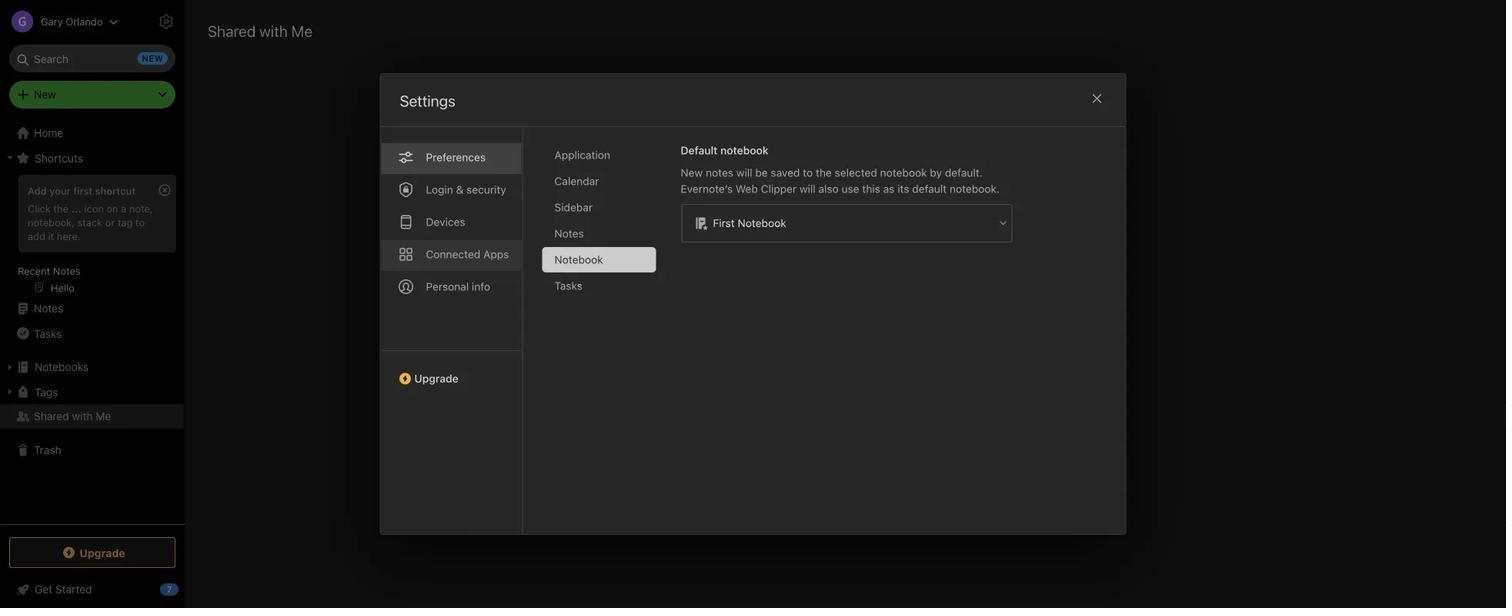 Task type: locate. For each thing, give the bounding box(es) containing it.
notebook
[[738, 217, 787, 229], [555, 253, 603, 266]]

settings
[[400, 92, 456, 110]]

0 horizontal spatial the
[[53, 202, 68, 214]]

0 vertical spatial to
[[803, 166, 813, 179]]

1 horizontal spatial tasks
[[555, 279, 583, 292]]

stack
[[77, 216, 102, 228]]

upgrade inside tab list
[[415, 372, 459, 385]]

preferences
[[426, 151, 486, 164]]

0 vertical spatial the
[[816, 166, 832, 179]]

will up web on the top of page
[[737, 166, 753, 179]]

tab list
[[381, 127, 523, 534], [542, 142, 669, 534]]

it
[[48, 230, 54, 242]]

0 vertical spatial notebook
[[738, 217, 787, 229]]

notebook down notes tab
[[555, 253, 603, 266]]

shared down tags
[[34, 410, 69, 423]]

1 vertical spatial the
[[53, 202, 68, 214]]

add
[[28, 230, 45, 242]]

new inside popup button
[[34, 88, 56, 101]]

1 vertical spatial new
[[681, 166, 703, 179]]

tag
[[118, 216, 133, 228]]

tags
[[35, 385, 58, 398]]

home link
[[0, 121, 185, 145]]

with
[[259, 22, 288, 40], [72, 410, 93, 423]]

0 horizontal spatial me
[[96, 410, 111, 423]]

1 vertical spatial upgrade
[[80, 546, 125, 559]]

None search field
[[20, 45, 165, 72]]

1 horizontal spatial upgrade
[[415, 372, 459, 385]]

tasks inside button
[[34, 327, 62, 340]]

1 horizontal spatial the
[[816, 166, 832, 179]]

0 horizontal spatial notebook
[[555, 253, 603, 266]]

notebook up 'be'
[[721, 144, 769, 157]]

the
[[816, 166, 832, 179], [53, 202, 68, 214]]

notes down sidebar
[[555, 227, 584, 240]]

to inside icon on a note, notebook, stack or tag to add it here.
[[135, 216, 145, 228]]

1 vertical spatial to
[[135, 216, 145, 228]]

to down note,
[[135, 216, 145, 228]]

notes tab
[[542, 221, 656, 246]]

notes right recent
[[53, 265, 81, 276]]

1 horizontal spatial to
[[803, 166, 813, 179]]

new up evernote's
[[681, 166, 703, 179]]

sidebar tab
[[542, 195, 656, 220]]

trash link
[[0, 438, 184, 463]]

notebook.
[[950, 182, 1000, 195]]

your
[[49, 185, 71, 196]]

expand notebooks image
[[4, 361, 16, 373]]

2 vertical spatial notes
[[34, 302, 63, 315]]

0 vertical spatial me
[[291, 22, 313, 40]]

notebook down web on the top of page
[[738, 217, 787, 229]]

tasks down "notebook" tab
[[555, 279, 583, 292]]

the left ...
[[53, 202, 68, 214]]

personal
[[426, 280, 469, 293]]

Default notebook field
[[681, 203, 1013, 243]]

0 horizontal spatial shared with me
[[34, 410, 111, 423]]

0 vertical spatial upgrade
[[415, 372, 459, 385]]

new button
[[9, 81, 176, 109]]

calendar tab
[[542, 169, 656, 194]]

1 vertical spatial upgrade button
[[9, 537, 176, 568]]

1 horizontal spatial shared
[[208, 22, 256, 40]]

0 horizontal spatial shared
[[34, 410, 69, 423]]

notebook up its at top
[[880, 166, 927, 179]]

personal info
[[426, 280, 490, 293]]

tree containing home
[[0, 121, 185, 523]]

1 horizontal spatial notebook
[[880, 166, 927, 179]]

on
[[107, 202, 118, 214]]

the up 'also'
[[816, 166, 832, 179]]

selected
[[835, 166, 877, 179]]

group containing add your first shortcut
[[0, 170, 184, 303]]

shared right settings image
[[208, 22, 256, 40]]

tree
[[0, 121, 185, 523]]

0 vertical spatial with
[[259, 22, 288, 40]]

0 vertical spatial notebook
[[721, 144, 769, 157]]

shared with me link
[[0, 404, 184, 429]]

0 horizontal spatial upgrade
[[80, 546, 125, 559]]

notebook inside new notes will be saved to the selected notebook by default. evernote's web clipper will also use this as its default notebook.
[[880, 166, 927, 179]]

0 vertical spatial new
[[34, 88, 56, 101]]

to right saved
[[803, 166, 813, 179]]

a
[[121, 202, 126, 214]]

1 vertical spatial shared with me
[[34, 410, 111, 423]]

1 vertical spatial with
[[72, 410, 93, 423]]

devices
[[426, 216, 465, 228]]

home
[[34, 127, 63, 139]]

default
[[681, 144, 718, 157]]

new
[[34, 88, 56, 101], [681, 166, 703, 179]]

1 horizontal spatial will
[[800, 182, 816, 195]]

1 horizontal spatial upgrade button
[[381, 350, 522, 391]]

tasks up notebooks on the left of page
[[34, 327, 62, 340]]

use
[[842, 182, 860, 195]]

0 vertical spatial shared with me
[[208, 22, 313, 40]]

me
[[291, 22, 313, 40], [96, 410, 111, 423]]

to inside new notes will be saved to the selected notebook by default. evernote's web clipper will also use this as its default notebook.
[[803, 166, 813, 179]]

1 horizontal spatial new
[[681, 166, 703, 179]]

1 vertical spatial me
[[96, 410, 111, 423]]

shortcuts
[[35, 151, 83, 164]]

notes down recent notes
[[34, 302, 63, 315]]

shared with me element
[[185, 0, 1507, 608]]

new for new notes will be saved to the selected notebook by default. evernote's web clipper will also use this as its default notebook.
[[681, 166, 703, 179]]

&
[[456, 183, 464, 196]]

1 horizontal spatial notebook
[[738, 217, 787, 229]]

recent
[[18, 265, 50, 276]]

0 horizontal spatial tasks
[[34, 327, 62, 340]]

new up "home"
[[34, 88, 56, 101]]

notebook
[[721, 144, 769, 157], [880, 166, 927, 179]]

tasks tab
[[542, 273, 656, 299]]

0 horizontal spatial will
[[737, 166, 753, 179]]

notebook tab
[[542, 247, 656, 273]]

first
[[713, 217, 735, 229]]

will
[[737, 166, 753, 179], [800, 182, 816, 195]]

1 vertical spatial notebook
[[555, 253, 603, 266]]

shared with me
[[208, 22, 313, 40], [34, 410, 111, 423]]

tab list containing application
[[542, 142, 669, 534]]

1 horizontal spatial tab list
[[542, 142, 669, 534]]

1 vertical spatial notebook
[[880, 166, 927, 179]]

1 vertical spatial tasks
[[34, 327, 62, 340]]

tab list containing preferences
[[381, 127, 523, 534]]

or
[[105, 216, 115, 228]]

1 vertical spatial notes
[[53, 265, 81, 276]]

group
[[0, 170, 184, 303]]

1 horizontal spatial me
[[291, 22, 313, 40]]

click the ...
[[28, 202, 81, 214]]

will left 'also'
[[800, 182, 816, 195]]

upgrade
[[415, 372, 459, 385], [80, 546, 125, 559]]

1 horizontal spatial shared with me
[[208, 22, 313, 40]]

close image
[[1088, 89, 1107, 108]]

1 vertical spatial will
[[800, 182, 816, 195]]

tasks
[[555, 279, 583, 292], [34, 327, 62, 340]]

notes link
[[0, 296, 184, 321]]

0 horizontal spatial tab list
[[381, 127, 523, 534]]

new for new
[[34, 88, 56, 101]]

tags button
[[0, 380, 184, 404]]

shared
[[208, 22, 256, 40], [34, 410, 69, 423]]

0 vertical spatial tasks
[[555, 279, 583, 292]]

0 vertical spatial upgrade button
[[381, 350, 522, 391]]

0 vertical spatial notes
[[555, 227, 584, 240]]

settings image
[[157, 12, 176, 31]]

0 horizontal spatial to
[[135, 216, 145, 228]]

1 vertical spatial shared
[[34, 410, 69, 423]]

notes
[[555, 227, 584, 240], [53, 265, 81, 276], [34, 302, 63, 315]]

its
[[898, 182, 910, 195]]

new notes will be saved to the selected notebook by default. evernote's web clipper will also use this as its default notebook.
[[681, 166, 1000, 195]]

upgrade button
[[381, 350, 522, 391], [9, 537, 176, 568]]

new inside new notes will be saved to the selected notebook by default. evernote's web clipper will also use this as its default notebook.
[[681, 166, 703, 179]]

0 vertical spatial shared
[[208, 22, 256, 40]]

0 horizontal spatial new
[[34, 88, 56, 101]]

upgrade button inside tab list
[[381, 350, 522, 391]]

to
[[803, 166, 813, 179], [135, 216, 145, 228]]



Task type: vqa. For each thing, say whether or not it's contained in the screenshot.
stack
yes



Task type: describe. For each thing, give the bounding box(es) containing it.
security
[[467, 183, 506, 196]]

this
[[862, 182, 881, 195]]

connected apps
[[426, 248, 509, 261]]

saved
[[771, 166, 800, 179]]

the inside new notes will be saved to the selected notebook by default. evernote's web clipper will also use this as its default notebook.
[[816, 166, 832, 179]]

shortcut
[[95, 185, 136, 196]]

application
[[555, 149, 610, 161]]

recent notes
[[18, 265, 81, 276]]

0 horizontal spatial upgrade button
[[9, 537, 176, 568]]

icon on a note, notebook, stack or tag to add it here.
[[28, 202, 153, 242]]

web
[[736, 182, 758, 195]]

info
[[472, 280, 490, 293]]

default.
[[945, 166, 983, 179]]

the inside group
[[53, 202, 68, 214]]

default notebook
[[681, 144, 769, 157]]

note,
[[129, 202, 153, 214]]

clipper
[[761, 182, 797, 195]]

first notebook
[[713, 217, 787, 229]]

click
[[28, 202, 51, 214]]

be
[[756, 166, 768, 179]]

add your first shortcut
[[28, 185, 136, 196]]

icon
[[84, 202, 104, 214]]

add
[[28, 185, 47, 196]]

0 horizontal spatial with
[[72, 410, 93, 423]]

default
[[912, 182, 947, 195]]

1 horizontal spatial with
[[259, 22, 288, 40]]

login
[[426, 183, 453, 196]]

also
[[819, 182, 839, 195]]

as
[[883, 182, 895, 195]]

notebooks
[[35, 361, 89, 373]]

connected
[[426, 248, 481, 261]]

tasks button
[[0, 321, 184, 346]]

first
[[73, 185, 93, 196]]

apps
[[484, 248, 509, 261]]

trash
[[34, 444, 61, 457]]

application tab
[[542, 142, 656, 168]]

0 horizontal spatial notebook
[[721, 144, 769, 157]]

tasks inside tab
[[555, 279, 583, 292]]

notes inside tab
[[555, 227, 584, 240]]

shared inside "shared with me" element
[[208, 22, 256, 40]]

Search text field
[[20, 45, 165, 72]]

calendar
[[555, 175, 599, 187]]

expand tags image
[[4, 386, 16, 398]]

login & security
[[426, 183, 506, 196]]

by
[[930, 166, 942, 179]]

notebooks link
[[0, 355, 184, 380]]

notebook inside tab
[[555, 253, 603, 266]]

shortcuts button
[[0, 145, 184, 170]]

sidebar
[[555, 201, 593, 214]]

notes
[[706, 166, 734, 179]]

...
[[71, 202, 81, 214]]

evernote's
[[681, 182, 733, 195]]

here.
[[57, 230, 81, 242]]

shared inside shared with me link
[[34, 410, 69, 423]]

notebook,
[[28, 216, 75, 228]]

0 vertical spatial will
[[737, 166, 753, 179]]

notes inside group
[[53, 265, 81, 276]]

notebook inside field
[[738, 217, 787, 229]]



